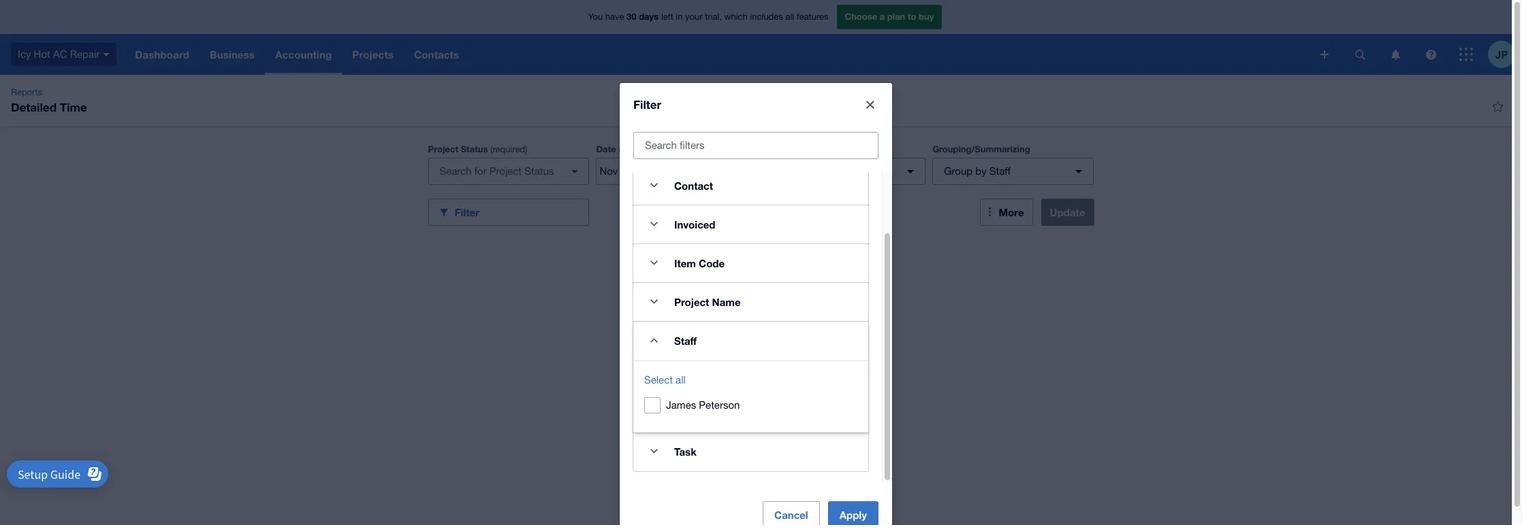 Task type: locate. For each thing, give the bounding box(es) containing it.
3 expand image from the top
[[640, 438, 668, 466]]

expand image down this
[[640, 172, 668, 199]]

1 vertical spatial all
[[676, 374, 686, 386]]

trial,
[[705, 12, 722, 22]]

code
[[699, 257, 725, 269]]

all
[[786, 12, 794, 22], [676, 374, 686, 386]]

expand image up collapse image on the bottom of page
[[640, 288, 668, 316]]

reports detailed time
[[11, 87, 87, 114]]

group
[[944, 166, 973, 177]]

detailed
[[11, 100, 57, 114]]

filter down "status"
[[455, 206, 479, 218]]

project left name
[[674, 296, 709, 308]]

project inside filter dialog
[[674, 296, 709, 308]]

:
[[643, 144, 645, 155]]

item code
[[674, 257, 725, 269]]

have
[[605, 12, 624, 22]]

jp banner
[[0, 0, 1523, 75]]

james
[[666, 400, 696, 411]]

expand image
[[640, 172, 668, 199], [640, 211, 668, 238]]

this
[[648, 144, 664, 155]]

project for project name
[[674, 296, 709, 308]]

features
[[797, 12, 829, 22]]

2 vertical spatial expand image
[[640, 438, 668, 466]]

0 vertical spatial expand image
[[640, 250, 668, 277]]

0 horizontal spatial filter
[[455, 206, 479, 218]]

staff
[[990, 166, 1011, 177], [674, 335, 697, 347]]

select all button
[[644, 372, 686, 389]]

staff right collapse image on the bottom of page
[[674, 335, 697, 347]]

filter
[[634, 97, 662, 111], [455, 206, 479, 218]]

svg image
[[1460, 48, 1473, 61], [1355, 49, 1365, 60], [1321, 50, 1329, 59]]

expand image
[[640, 250, 668, 277], [640, 288, 668, 316], [640, 438, 668, 466]]

0 vertical spatial project
[[428, 144, 458, 155]]

navigation
[[125, 34, 1311, 75]]

month
[[667, 144, 692, 155]]

1 vertical spatial filter
[[455, 206, 479, 218]]

invoiced
[[674, 218, 716, 231]]

1 vertical spatial expand image
[[640, 288, 668, 316]]

Search filters field
[[634, 132, 878, 158]]

1 horizontal spatial all
[[786, 12, 794, 22]]

0 horizontal spatial all
[[676, 374, 686, 386]]

peterson
[[699, 400, 740, 411]]

more
[[999, 206, 1024, 219]]

0 horizontal spatial project
[[428, 144, 458, 155]]

0 vertical spatial all
[[786, 12, 794, 22]]

filter inside filter button
[[455, 206, 479, 218]]

0 vertical spatial staff
[[990, 166, 1011, 177]]

all right select
[[676, 374, 686, 386]]

plan
[[888, 11, 906, 22]]

staff inside group by staff popup button
[[990, 166, 1011, 177]]

2 expand image from the top
[[640, 211, 668, 238]]

0 horizontal spatial svg image
[[103, 53, 110, 56]]

1 expand image from the top
[[640, 250, 668, 277]]

close image
[[857, 91, 884, 118]]

contact
[[674, 179, 713, 192]]

svg image inside 'icy hot ac repair' popup button
[[103, 53, 110, 56]]

by
[[976, 166, 987, 177]]

1 horizontal spatial staff
[[990, 166, 1011, 177]]

more button
[[980, 199, 1033, 226]]

you
[[588, 12, 603, 22]]

1 horizontal spatial project
[[674, 296, 709, 308]]

date
[[596, 144, 616, 155]]

1 vertical spatial expand image
[[640, 211, 668, 238]]

expand image left the task
[[640, 438, 668, 466]]

0 horizontal spatial staff
[[674, 335, 697, 347]]

left
[[661, 12, 674, 22]]

staff right by
[[990, 166, 1011, 177]]

project left "status"
[[428, 144, 458, 155]]

icy hot ac repair
[[18, 48, 100, 60]]

svg image
[[1391, 49, 1400, 60], [1426, 49, 1436, 60], [103, 53, 110, 56]]

in
[[676, 12, 683, 22]]

icy hot ac repair button
[[0, 34, 125, 75]]

columns selected button
[[765, 158, 926, 185]]

2 expand image from the top
[[640, 288, 668, 316]]

all left features
[[786, 12, 794, 22]]

james peterson
[[666, 400, 740, 411]]

project
[[428, 144, 458, 155], [674, 296, 709, 308]]

task
[[674, 446, 697, 458]]

staff inside filter dialog
[[674, 335, 697, 347]]

project for project status ( required )
[[428, 144, 458, 155]]

required
[[493, 144, 525, 155]]

1 expand image from the top
[[640, 172, 668, 199]]

0 vertical spatial filter
[[634, 97, 662, 111]]

your
[[685, 12, 703, 22]]

0 vertical spatial expand image
[[640, 172, 668, 199]]

expand image left invoiced
[[640, 211, 668, 238]]

name
[[712, 296, 741, 308]]

reports link
[[5, 86, 48, 99]]

choose a plan to buy
[[845, 11, 934, 22]]

columns selected
[[790, 166, 871, 177]]

filter up the date range : this month
[[634, 97, 662, 111]]

ac
[[53, 48, 67, 60]]

expand image left item
[[640, 250, 668, 277]]

icy
[[18, 48, 31, 60]]

apply
[[840, 509, 867, 521]]

1 vertical spatial project
[[674, 296, 709, 308]]

repair
[[70, 48, 100, 60]]

1 horizontal spatial filter
[[634, 97, 662, 111]]

group by staff
[[944, 166, 1011, 177]]

1 vertical spatial staff
[[674, 335, 697, 347]]

project status ( required )
[[428, 144, 528, 155]]



Task type: vqa. For each thing, say whether or not it's contained in the screenshot.
Aged in the Reports Aged Receivables Summary
no



Task type: describe. For each thing, give the bounding box(es) containing it.
choose
[[845, 11, 878, 22]]

Select end date field
[[664, 159, 730, 185]]

)
[[525, 144, 528, 155]]

a
[[880, 11, 885, 22]]

all inside button
[[676, 374, 686, 386]]

apply button
[[828, 502, 879, 526]]

jp
[[1496, 48, 1508, 60]]

1 horizontal spatial svg image
[[1391, 49, 1400, 60]]

cancel
[[775, 509, 808, 521]]

Select start date field
[[597, 159, 663, 185]]

2 horizontal spatial svg image
[[1460, 48, 1473, 61]]

buy
[[919, 11, 934, 22]]

expand image for project
[[640, 288, 668, 316]]

which
[[725, 12, 748, 22]]

reports
[[11, 87, 42, 97]]

(
[[490, 144, 493, 155]]

group by staff button
[[933, 158, 1094, 185]]

expand image for contact
[[640, 172, 668, 199]]

select all
[[644, 374, 686, 386]]

grouping/summarizing
[[933, 144, 1030, 155]]

to
[[908, 11, 917, 22]]

filter inside filter dialog
[[634, 97, 662, 111]]

date range : this month
[[596, 144, 692, 155]]

filter dialog
[[620, 83, 892, 526]]

you have 30 days left in your trial, which includes all features
[[588, 11, 829, 22]]

jp button
[[1488, 34, 1523, 75]]

update
[[1050, 206, 1086, 219]]

expand image for item
[[640, 250, 668, 277]]

collapse image
[[640, 327, 668, 355]]

1 horizontal spatial svg image
[[1355, 49, 1365, 60]]

filter button
[[428, 199, 590, 226]]

30
[[627, 11, 637, 22]]

status
[[461, 144, 488, 155]]

expand image for invoiced
[[640, 211, 668, 238]]

time
[[60, 100, 87, 114]]

select
[[644, 374, 673, 386]]

selected
[[832, 166, 871, 177]]

hot
[[34, 48, 50, 60]]

all inside you have 30 days left in your trial, which includes all features
[[786, 12, 794, 22]]

navigation inside jp banner
[[125, 34, 1311, 75]]

update button
[[1041, 199, 1094, 226]]

item
[[674, 257, 696, 269]]

cancel button
[[763, 502, 820, 526]]

0 horizontal spatial svg image
[[1321, 50, 1329, 59]]

project name
[[674, 296, 741, 308]]

range
[[619, 144, 643, 155]]

includes
[[750, 12, 783, 22]]

2 horizontal spatial svg image
[[1426, 49, 1436, 60]]

days
[[639, 11, 659, 22]]

columns
[[790, 166, 829, 177]]



